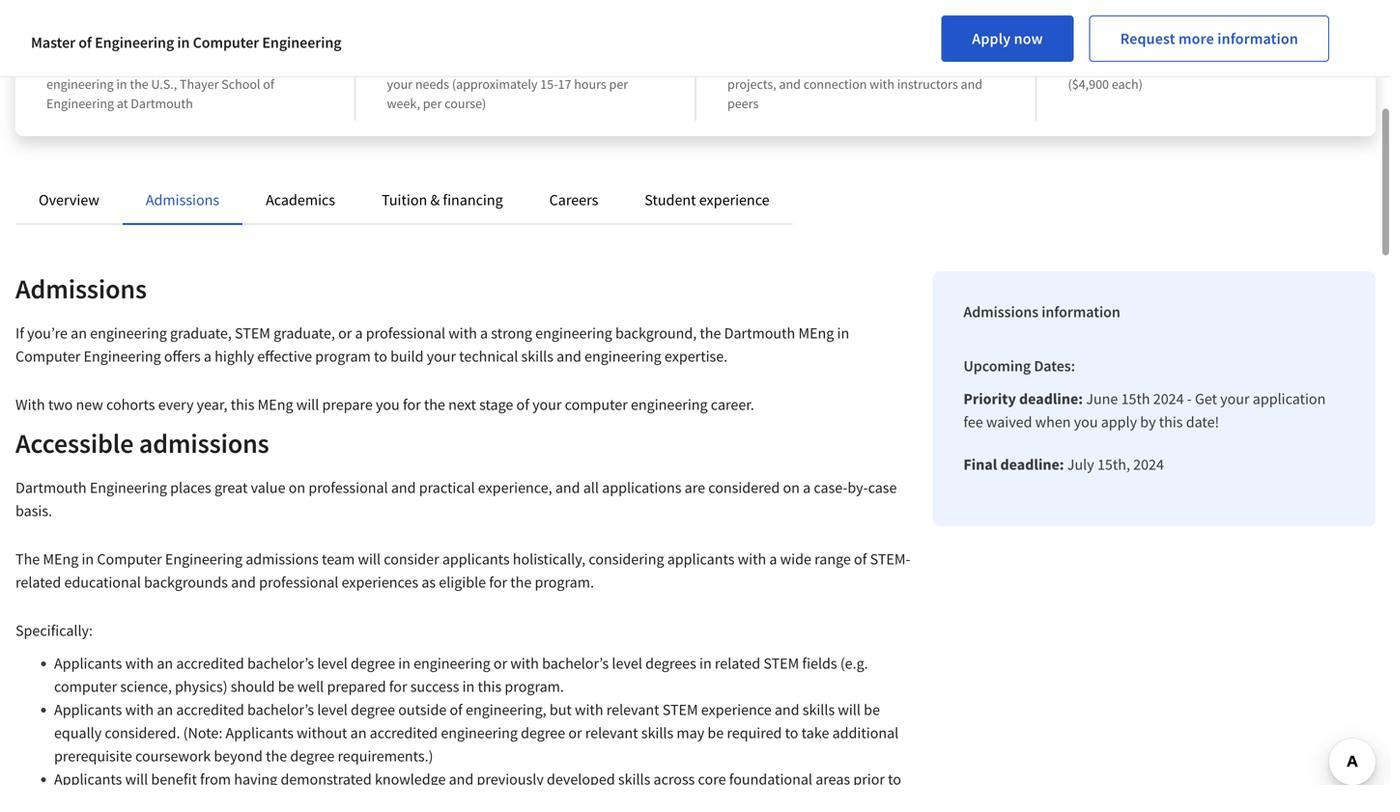 Task type: describe. For each thing, give the bounding box(es) containing it.
stage
[[479, 395, 513, 414]]

level left degrees
[[612, 654, 642, 673]]

related inside applicants with an accredited bachelor's level degree in engineering or with bachelor's level degrees in related stem fields (e.g. computer science, physics) should be well prepared for success in this program. applicants with an accredited bachelor's level degree outside of engineering, but with relevant stem experience and skills will be equally considered. (note: applicants without an accredited engineering degree or relevant skills may be required to take additional prerequisite coursework beyond the degree requirements.)
[[715, 654, 760, 673]]

0 vertical spatial admissions
[[139, 427, 269, 460]]

bachelor's down should
[[247, 700, 314, 720]]

success
[[410, 677, 459, 697]]

$44,100 total cost pay only for courses you enroll in per term ($4,900 each)
[[1068, 28, 1304, 93]]

build
[[390, 347, 424, 366]]

of right "stage"
[[516, 395, 529, 414]]

engineering inside if you're an engineering graduate, stem graduate, or a professional with a strong engineering background, the dartmouth meng in computer engineering offers a highly effective program to build your technical skills and engineering expertise.
[[84, 347, 161, 366]]

computer inside if you're an engineering graduate, stem graduate, or a professional with a strong engineering background, the dartmouth meng in computer engineering offers a highly effective program to build your technical skills and engineering expertise.
[[15, 347, 80, 366]]

the down first
[[130, 75, 148, 93]]

earn an ivy league degree from one of the first professional schools of engineering in the u.s., thayer school of engineering at dartmouth
[[46, 28, 292, 112]]

prepare
[[322, 395, 373, 414]]

more
[[1179, 29, 1214, 48]]

1 graduate, from the left
[[170, 324, 232, 343]]

request more information button
[[1089, 15, 1329, 62]]

take
[[802, 724, 829, 743]]

a up technical
[[480, 324, 488, 343]]

of inside applicants with an accredited bachelor's level degree in engineering or with bachelor's level degrees in related stem fields (e.g. computer science, physics) should be well prepared for success in this program. applicants with an accredited bachelor's level degree outside of engineering, but with relevant stem experience and skills will be equally considered. (note: applicants without an accredited engineering degree or relevant skills may be required to take additional prerequisite coursework beyond the degree requirements.)
[[450, 700, 463, 720]]

an inside if you're an engineering graduate, stem graduate, or a professional with a strong engineering background, the dartmouth meng in computer engineering offers a highly effective program to build your technical skills and engineering expertise.
[[71, 324, 87, 343]]

all
[[583, 478, 599, 498]]

a inside the dartmouth engineering places great value on professional and practical experience, and all applications are considered on a case-by-case basis.
[[803, 478, 811, 498]]

tuition & financing
[[382, 190, 503, 210]]

physics)
[[175, 677, 228, 697]]

student experience
[[645, 190, 770, 210]]

application
[[1253, 389, 1326, 409]]

degree down "but"
[[521, 724, 565, 743]]

15-
[[540, 75, 558, 93]]

tuition & financing link
[[382, 190, 503, 210]]

engineering right "strong"
[[535, 324, 612, 343]]

apply now
[[972, 29, 1043, 48]]

overview
[[39, 190, 99, 210]]

engineering down "background,"
[[585, 347, 661, 366]]

tuition
[[382, 190, 427, 210]]

1 horizontal spatial computer
[[565, 395, 628, 414]]

1 horizontal spatial meng
[[258, 395, 293, 414]]

with up science,
[[125, 654, 154, 673]]

per inside $44,100 total cost pay only for courses you enroll in per term ($4,900 each)
[[1255, 56, 1274, 73]]

2 horizontal spatial or
[[568, 724, 582, 743]]

2 graduate, from the left
[[273, 324, 335, 343]]

engineering inside earn an ivy league degree from one of the first professional schools of engineering in the u.s., thayer school of engineering at dartmouth
[[46, 75, 114, 93]]

videos,
[[889, 56, 929, 73]]

the left next
[[424, 395, 445, 414]]

master of engineering in computer engineering
[[31, 33, 342, 52]]

if
[[15, 324, 24, 343]]

accessible admissions
[[15, 427, 269, 460]]

case-
[[814, 478, 848, 498]]

for inside $44,100 total cost pay only for courses you enroll in per term ($4,900 each)
[[1118, 56, 1134, 73]]

earn
[[46, 28, 85, 52]]

in inside $44,100 total cost pay only for courses you enroll in per term ($4,900 each)
[[1242, 56, 1253, 73]]

1 applicants from the left
[[442, 550, 510, 569]]

(note:
[[183, 724, 223, 743]]

meng inside the meng in computer engineering admissions team will consider applicants holistically, considering applicants with a wide range of stem- related educational backgrounds and professional experiences as eligible for the program.
[[43, 550, 79, 569]]

experience,
[[478, 478, 552, 498]]

places
[[170, 478, 211, 498]]

your right "stage"
[[532, 395, 562, 414]]

for inside the meng in computer engineering admissions team will consider applicants holistically, considering applicants with a wide range of stem- related educational backgrounds and professional experiences as eligible for the program.
[[489, 573, 507, 592]]

academics
[[266, 190, 335, 210]]

dartmouth inside the dartmouth engineering places great value on professional and practical experience, and all applications are considered on a case-by-case basis.
[[15, 478, 87, 498]]

prepared
[[327, 677, 386, 697]]

engineering up offers
[[90, 324, 167, 343]]

program inside if you're an engineering graduate, stem graduate, or a professional with a strong engineering background, the dartmouth meng in computer engineering offers a highly effective program to build your technical skills and engineering expertise.
[[315, 347, 371, 366]]

value
[[251, 478, 285, 498]]

your inside june 15th 2024 - get your application fee waived when you apply by this date!
[[1220, 389, 1250, 409]]

engineering down engineering,
[[441, 724, 518, 743]]

to inside if you're an engineering graduate, stem graduate, or a professional with a strong engineering background, the dartmouth meng in computer engineering offers a highly effective program to build your technical skills and engineering expertise.
[[374, 347, 387, 366]]

accessible
[[15, 427, 134, 460]]

professional inside the meng in computer engineering admissions team will consider applicants holistically, considering applicants with a wide range of stem- related educational backgrounds and professional experiences as eligible for the program.
[[259, 573, 338, 592]]

each)
[[1112, 75, 1143, 93]]

an down science,
[[157, 700, 173, 720]]

the left first
[[117, 56, 135, 73]]

should
[[231, 677, 275, 697]]

bachelor's up should
[[247, 654, 314, 673]]

eligible
[[439, 573, 486, 592]]

equally
[[54, 724, 102, 743]]

program. inside the meng in computer engineering admissions team will consider applicants holistically, considering applicants with a wide range of stem- related educational backgrounds and professional experiences as eligible for the program.
[[535, 573, 594, 592]]

experience inside applicants with an accredited bachelor's level degree in engineering or with bachelor's level degrees in related stem fields (e.g. computer science, physics) should be well prepared for success in this program. applicants with an accredited bachelor's level degree outside of engineering, but with relevant stem experience and skills will be equally considered. (note: applicants without an accredited engineering degree or relevant skills may be required to take additional prerequisite coursework beyond the degree requirements.)
[[701, 700, 772, 720]]

range
[[814, 550, 851, 569]]

a right offers
[[204, 347, 212, 366]]

1 vertical spatial applicants
[[54, 700, 122, 720]]

with up engineering,
[[510, 654, 539, 673]]

cohorts
[[106, 395, 155, 414]]

great
[[214, 478, 248, 498]]

apply
[[1101, 413, 1137, 432]]

basis.
[[15, 501, 52, 521]]

with two new cohorts every year, this meng will prepare you for the next stage of your computer engineering career.
[[15, 395, 754, 414]]

level up without
[[317, 700, 348, 720]]

needs
[[415, 75, 449, 93]]

wide
[[780, 550, 811, 569]]

waived
[[986, 413, 1032, 432]]

and left "all"
[[555, 478, 580, 498]]

team
[[322, 550, 355, 569]]

careers link
[[549, 190, 598, 210]]

professional inside the dartmouth engineering places great value on professional and practical experience, and all applications are considered on a case-by-case basis.
[[308, 478, 388, 498]]

apply
[[972, 29, 1011, 48]]

a inside the meng in computer engineering admissions team will consider applicants holistically, considering applicants with a wide range of stem- related educational backgrounds and professional experiences as eligible for the program.
[[769, 550, 777, 569]]

with inside weekly live sessions, lecture videos, hands-on projects, and connection with instructors and peers
[[870, 75, 895, 93]]

by
[[1140, 413, 1156, 432]]

17
[[558, 75, 571, 93]]

projects,
[[727, 75, 776, 93]]

every
[[158, 395, 194, 414]]

offers
[[164, 347, 201, 366]]

0 vertical spatial applicants
[[54, 654, 122, 673]]

0 horizontal spatial this
[[231, 395, 255, 414]]

term
[[1277, 56, 1304, 73]]

enroll
[[1206, 56, 1239, 73]]

($4,900
[[1068, 75, 1109, 93]]

an up science,
[[157, 654, 173, 673]]

0 vertical spatial relevant
[[606, 700, 659, 720]]

suits
[[635, 56, 662, 73]]

experiences
[[342, 573, 418, 592]]

0 horizontal spatial per
[[423, 95, 442, 112]]

program. inside applicants with an accredited bachelor's level degree in engineering or with bachelor's level degrees in related stem fields (e.g. computer science, physics) should be well prepared for success in this program. applicants with an accredited bachelor's level degree outside of engineering, but with relevant stem experience and skills will be equally considered. (note: applicants without an accredited engineering degree or relevant skills may be required to take additional prerequisite coursework beyond the degree requirements.)
[[505, 677, 564, 697]]

a up 'prepare'
[[355, 324, 363, 343]]

0 vertical spatial accredited
[[176, 654, 244, 673]]

request
[[1120, 29, 1175, 48]]

applicants with an accredited bachelor's level degree in engineering or with bachelor's level degrees in related stem fields (e.g. computer science, physics) should be well prepared for success in this program. applicants with an accredited bachelor's level degree outside of engineering, but with relevant stem experience and skills will be equally considered. (note: applicants without an accredited engineering degree or relevant skills may be required to take additional prerequisite coursework beyond the degree requirements.)
[[54, 654, 899, 766]]

now
[[1014, 29, 1043, 48]]

hours
[[574, 75, 606, 93]]

and inside if you're an engineering graduate, stem graduate, or a professional with a strong engineering background, the dartmouth meng in computer engineering offers a highly effective program to build your technical skills and engineering expertise.
[[557, 347, 581, 366]]

technical
[[459, 347, 518, 366]]

of up "one"
[[78, 33, 92, 52]]

complete
[[387, 56, 442, 73]]

request more information
[[1120, 29, 1298, 48]]

specifically:
[[15, 621, 96, 640]]

admissions information
[[963, 302, 1120, 322]]

professional inside if you're an engineering graduate, stem graduate, or a professional with a strong engineering background, the dartmouth meng in computer engineering offers a highly effective program to build your technical skills and engineering expertise.
[[366, 324, 445, 343]]

without
[[297, 724, 347, 743]]

2 horizontal spatial stem
[[764, 654, 799, 673]]

0 horizontal spatial will
[[296, 395, 319, 414]]

and down live at the right of the page
[[779, 75, 801, 93]]

level up well
[[317, 654, 348, 673]]

ivy
[[113, 28, 137, 52]]

but
[[550, 700, 572, 720]]

skills inside if you're an engineering graduate, stem graduate, or a professional with a strong engineering background, the dartmouth meng in computer engineering offers a highly effective program to build your technical skills and engineering expertise.
[[521, 347, 554, 366]]

dartmouth inside earn an ivy league degree from one of the first professional schools of engineering in the u.s., thayer school of engineering at dartmouth
[[131, 95, 193, 112]]

you inside $44,100 total cost pay only for courses you enroll in per term ($4,900 each)
[[1183, 56, 1204, 73]]

the inside if you're an engineering graduate, stem graduate, or a professional with a strong engineering background, the dartmouth meng in computer engineering offers a highly effective program to build your technical skills and engineering expertise.
[[700, 324, 721, 343]]

an up requirements.)
[[350, 724, 367, 743]]

on inside complete the program on the schedule that suits your needs (approximately 15-17 hours per week, per course)
[[517, 56, 532, 73]]

2 horizontal spatial be
[[864, 700, 880, 720]]

1 vertical spatial per
[[609, 75, 628, 93]]

bachelor's up "but"
[[542, 654, 609, 673]]

your inside complete the program on the schedule that suits your needs (approximately 15-17 hours per week, per course)
[[387, 75, 413, 93]]

admissions link
[[146, 190, 219, 210]]

with inside the meng in computer engineering admissions team will consider applicants holistically, considering applicants with a wide range of stem- related educational backgrounds and professional experiences as eligible for the program.
[[738, 550, 766, 569]]

applications
[[602, 478, 682, 498]]

peers
[[727, 95, 759, 112]]

consider
[[384, 550, 439, 569]]

engineering up schools
[[262, 33, 342, 52]]

considered.
[[105, 724, 180, 743]]

this inside june 15th 2024 - get your application fee waived when you apply by this date!
[[1159, 413, 1183, 432]]

$44,100
[[1068, 28, 1132, 52]]

dartmouth inside if you're an engineering graduate, stem graduate, or a professional with a strong engineering background, the dartmouth meng in computer engineering offers a highly effective program to build your technical skills and engineering expertise.
[[724, 324, 795, 343]]

expertise.
[[665, 347, 728, 366]]

master
[[31, 33, 75, 52]]



Task type: vqa. For each thing, say whether or not it's contained in the screenshot.
1st graduate, from right
yes



Task type: locate. For each thing, give the bounding box(es) containing it.
cost
[[1178, 28, 1212, 52]]

per down needs
[[423, 95, 442, 112]]

strong
[[491, 324, 532, 343]]

admissions left team
[[246, 550, 319, 569]]

you down cost
[[1183, 56, 1204, 73]]

to
[[374, 347, 387, 366], [785, 724, 798, 743]]

per
[[1255, 56, 1274, 73], [609, 75, 628, 93], [423, 95, 442, 112]]

careers
[[549, 190, 598, 210]]

1 vertical spatial will
[[358, 550, 381, 569]]

this inside applicants with an accredited bachelor's level degree in engineering or with bachelor's level degrees in related stem fields (e.g. computer science, physics) should be well prepared for success in this program. applicants with an accredited bachelor's level degree outside of engineering, but with relevant stem experience and skills will be equally considered. (note: applicants without an accredited engineering degree or relevant skills may be required to take additional prerequisite coursework beyond the degree requirements.)
[[478, 677, 502, 697]]

1 horizontal spatial applicants
[[667, 550, 735, 569]]

requirements.)
[[338, 747, 433, 766]]

of inside the meng in computer engineering admissions team will consider applicants holistically, considering applicants with a wide range of stem- related educational backgrounds and professional experiences as eligible for the program.
[[854, 550, 867, 569]]

with inside if you're an engineering graduate, stem graduate, or a professional with a strong engineering background, the dartmouth meng in computer engineering offers a highly effective program to build your technical skills and engineering expertise.
[[449, 324, 477, 343]]

overview link
[[39, 190, 99, 210]]

will inside applicants with an accredited bachelor's level degree in engineering or with bachelor's level degrees in related stem fields (e.g. computer science, physics) should be well prepared for success in this program. applicants with an accredited bachelor's level degree outside of engineering, but with relevant stem experience and skills will be equally considered. (note: applicants without an accredited engineering degree or relevant skills may be required to take additional prerequisite coursework beyond the degree requirements.)
[[838, 700, 861, 720]]

related down the
[[15, 573, 61, 592]]

engineering up backgrounds
[[165, 550, 243, 569]]

one
[[79, 56, 100, 73]]

engineering down "one"
[[46, 95, 114, 112]]

1 horizontal spatial this
[[478, 677, 502, 697]]

that
[[610, 56, 633, 73]]

if you're an engineering graduate, stem graduate, or a professional with a strong engineering background, the dartmouth meng in computer engineering offers a highly effective program to build your technical skills and engineering expertise.
[[15, 324, 849, 366]]

computer up equally
[[54, 677, 117, 697]]

related inside the meng in computer engineering admissions team will consider applicants holistically, considering applicants with a wide range of stem- related educational backgrounds and professional experiences as eligible for the program.
[[15, 573, 61, 592]]

will left 'prepare'
[[296, 395, 319, 414]]

0 horizontal spatial computer
[[54, 677, 117, 697]]

applicants up beyond
[[226, 724, 294, 743]]

you inside june 15th 2024 - get your application fee waived when you apply by this date!
[[1074, 413, 1098, 432]]

and inside the meng in computer engineering admissions team will consider applicants holistically, considering applicants with a wide range of stem- related educational backgrounds and professional experiences as eligible for the program.
[[231, 573, 256, 592]]

you for with two new cohorts every year, this meng will prepare you for the next stage of your computer engineering career.
[[376, 395, 400, 414]]

0 vertical spatial stem
[[235, 324, 270, 343]]

0 vertical spatial computer
[[193, 33, 259, 52]]

0 vertical spatial program
[[466, 56, 514, 73]]

fields
[[802, 654, 837, 673]]

lecture
[[847, 56, 886, 73]]

engineering inside the dartmouth engineering places great value on professional and practical experience, and all applications are considered on a case-by-case basis.
[[90, 478, 167, 498]]

related right degrees
[[715, 654, 760, 673]]

0 vertical spatial experience
[[699, 190, 770, 210]]

dartmouth up the 'basis.'
[[15, 478, 87, 498]]

2 horizontal spatial dartmouth
[[724, 324, 795, 343]]

professional inside earn an ivy league degree from one of the first professional schools of engineering in the u.s., thayer school of engineering at dartmouth
[[163, 56, 232, 73]]

in inside earn an ivy league degree from one of the first professional schools of engineering in the u.s., thayer school of engineering at dartmouth
[[116, 75, 127, 93]]

0 horizontal spatial skills
[[521, 347, 554, 366]]

student experience link
[[645, 190, 770, 210]]

student
[[645, 190, 696, 210]]

0 horizontal spatial related
[[15, 573, 61, 592]]

0 vertical spatial or
[[338, 324, 352, 343]]

on right value
[[289, 478, 305, 498]]

upcoming
[[963, 356, 1031, 376]]

1 vertical spatial stem
[[764, 654, 799, 673]]

the inside the meng in computer engineering admissions team will consider applicants holistically, considering applicants with a wide range of stem- related educational backgrounds and professional experiences as eligible for the program.
[[510, 573, 532, 592]]

deadline:
[[1019, 389, 1083, 409], [1000, 455, 1064, 474]]

0 vertical spatial deadline:
[[1019, 389, 1083, 409]]

computer up the educational
[[97, 550, 162, 569]]

of right schools
[[281, 56, 292, 73]]

with up considered.
[[125, 700, 154, 720]]

this up engineering,
[[478, 677, 502, 697]]

or up engineering,
[[494, 654, 507, 673]]

1 vertical spatial skills
[[803, 700, 835, 720]]

or down "but"
[[568, 724, 582, 743]]

may
[[677, 724, 704, 743]]

level
[[317, 654, 348, 673], [612, 654, 642, 673], [317, 700, 348, 720]]

experience right student
[[699, 190, 770, 210]]

engineering down expertise.
[[631, 395, 708, 414]]

accredited up requirements.)
[[370, 724, 438, 743]]

information inside button
[[1217, 29, 1298, 48]]

applicants down are
[[667, 550, 735, 569]]

first
[[138, 56, 160, 73]]

to left take
[[785, 724, 798, 743]]

1 horizontal spatial dartmouth
[[131, 95, 193, 112]]

computer inside the meng in computer engineering admissions team will consider applicants holistically, considering applicants with a wide range of stem- related educational backgrounds and professional experiences as eligible for the program.
[[97, 550, 162, 569]]

apply now button
[[941, 15, 1074, 62]]

connection
[[804, 75, 867, 93]]

thayer
[[180, 75, 219, 93]]

the inside applicants with an accredited bachelor's level degree in engineering or with bachelor's level degrees in related stem fields (e.g. computer science, physics) should be well prepared for success in this program. applicants with an accredited bachelor's level degree outside of engineering, but with relevant stem experience and skills will be equally considered. (note: applicants without an accredited engineering degree or relevant skills may be required to take additional prerequisite coursework beyond the degree requirements.)
[[266, 747, 287, 766]]

skills
[[521, 347, 554, 366], [803, 700, 835, 720], [641, 724, 674, 743]]

1 horizontal spatial related
[[715, 654, 760, 673]]

1 horizontal spatial you
[[1074, 413, 1098, 432]]

engineering up the success
[[414, 654, 491, 673]]

per left term
[[1255, 56, 1274, 73]]

and right technical
[[557, 347, 581, 366]]

admissions
[[146, 190, 219, 210], [15, 272, 147, 306], [963, 302, 1039, 322]]

computer
[[193, 33, 259, 52], [15, 347, 80, 366], [97, 550, 162, 569]]

in inside if you're an engineering graduate, stem graduate, or a professional with a strong engineering background, the dartmouth meng in computer engineering offers a highly effective program to build your technical skills and engineering expertise.
[[837, 324, 849, 343]]

program. up "but"
[[505, 677, 564, 697]]

fee
[[963, 413, 983, 432]]

relevant down degrees
[[606, 700, 659, 720]]

1 vertical spatial relevant
[[585, 724, 638, 743]]

the up 15-
[[535, 56, 553, 73]]

stem inside if you're an engineering graduate, stem graduate, or a professional with a strong engineering background, the dartmouth meng in computer engineering offers a highly effective program to build your technical skills and engineering expertise.
[[235, 324, 270, 343]]

1 horizontal spatial graduate,
[[273, 324, 335, 343]]

from
[[46, 56, 76, 73]]

final
[[963, 455, 997, 474]]

of down schools
[[263, 75, 274, 93]]

u.s.,
[[151, 75, 177, 93]]

the up expertise.
[[700, 324, 721, 343]]

degree up schools
[[204, 28, 261, 52]]

1 horizontal spatial per
[[609, 75, 628, 93]]

deadline: for priority
[[1019, 389, 1083, 409]]

required
[[727, 724, 782, 743]]

skills up take
[[803, 700, 835, 720]]

2 vertical spatial be
[[708, 724, 724, 743]]

0 horizontal spatial dartmouth
[[15, 478, 87, 498]]

effective
[[257, 347, 312, 366]]

dartmouth up expertise.
[[724, 324, 795, 343]]

stem up highly on the top left
[[235, 324, 270, 343]]

for inside applicants with an accredited bachelor's level degree in engineering or with bachelor's level degrees in related stem fields (e.g. computer science, physics) should be well prepared for success in this program. applicants with an accredited bachelor's level degree outside of engineering, but with relevant stem experience and skills will be equally considered. (note: applicants without an accredited engineering degree or relevant skills may be required to take additional prerequisite coursework beyond the degree requirements.)
[[389, 677, 407, 697]]

to inside applicants with an accredited bachelor's level degree in engineering or with bachelor's level degrees in related stem fields (e.g. computer science, physics) should be well prepared for success in this program. applicants with an accredited bachelor's level degree outside of engineering, but with relevant stem experience and skills will be equally considered. (note: applicants without an accredited engineering degree or relevant skills may be required to take additional prerequisite coursework beyond the degree requirements.)
[[785, 724, 798, 743]]

0 vertical spatial computer
[[565, 395, 628, 414]]

engineering down "one"
[[46, 75, 114, 93]]

outside
[[398, 700, 447, 720]]

of down the success
[[450, 700, 463, 720]]

degrees
[[645, 654, 696, 673]]

engineering inside earn an ivy league degree from one of the first professional schools of engineering in the u.s., thayer school of engineering at dartmouth
[[46, 95, 114, 112]]

degree down the prepared
[[351, 700, 395, 720]]

1 vertical spatial be
[[864, 700, 880, 720]]

1 horizontal spatial to
[[785, 724, 798, 743]]

priority deadline:
[[963, 389, 1083, 409]]

your right the build
[[427, 347, 456, 366]]

when
[[1035, 413, 1071, 432]]

relevant left may
[[585, 724, 638, 743]]

the
[[15, 550, 40, 569]]

per down that
[[609, 75, 628, 93]]

program inside complete the program on the schedule that suits your needs (approximately 15-17 hours per week, per course)
[[466, 56, 514, 73]]

2 vertical spatial or
[[568, 724, 582, 743]]

0 horizontal spatial meng
[[43, 550, 79, 569]]

you down june
[[1074, 413, 1098, 432]]

-
[[1187, 389, 1192, 409]]

holistically,
[[513, 550, 586, 569]]

0 horizontal spatial program
[[315, 347, 371, 366]]

deadline: for final
[[1000, 455, 1064, 474]]

degree down without
[[290, 747, 335, 766]]

2 horizontal spatial computer
[[193, 33, 259, 52]]

in
[[177, 33, 190, 52], [1242, 56, 1253, 73], [116, 75, 127, 93], [837, 324, 849, 343], [82, 550, 94, 569], [398, 654, 410, 673], [699, 654, 712, 673], [462, 677, 475, 697]]

your up week,
[[387, 75, 413, 93]]

a left case-
[[803, 478, 811, 498]]

the down holistically, in the bottom of the page
[[510, 573, 532, 592]]

1 vertical spatial or
[[494, 654, 507, 673]]

for up outside
[[389, 677, 407, 697]]

financing
[[443, 190, 503, 210]]

1 vertical spatial program.
[[505, 677, 564, 697]]

graduate, up offers
[[170, 324, 232, 343]]

on left case-
[[783, 478, 800, 498]]

at
[[117, 95, 128, 112]]

2 vertical spatial accredited
[[370, 724, 438, 743]]

2 horizontal spatial will
[[838, 700, 861, 720]]

computer
[[565, 395, 628, 414], [54, 677, 117, 697]]

or inside if you're an engineering graduate, stem graduate, or a professional with a strong engineering background, the dartmouth meng in computer engineering offers a highly effective program to build your technical skills and engineering expertise.
[[338, 324, 352, 343]]

1 vertical spatial computer
[[15, 347, 80, 366]]

1 vertical spatial program
[[315, 347, 371, 366]]

engineering,
[[466, 700, 546, 720]]

1 horizontal spatial computer
[[97, 550, 162, 569]]

accredited
[[176, 654, 244, 673], [176, 700, 244, 720], [370, 724, 438, 743]]

stem-
[[870, 550, 910, 569]]

0 vertical spatial information
[[1217, 29, 1298, 48]]

engineering up first
[[95, 33, 174, 52]]

0 vertical spatial skills
[[521, 347, 554, 366]]

degree up the prepared
[[351, 654, 395, 673]]

and up required
[[775, 700, 799, 720]]

highly
[[215, 347, 254, 366]]

by-
[[848, 478, 868, 498]]

0 horizontal spatial you
[[376, 395, 400, 414]]

with
[[870, 75, 895, 93], [449, 324, 477, 343], [738, 550, 766, 569], [125, 654, 154, 673], [510, 654, 539, 673], [125, 700, 154, 720], [575, 700, 603, 720]]

0 horizontal spatial computer
[[15, 347, 80, 366]]

you for june 15th 2024 - get your application fee waived when you apply by this date!
[[1074, 413, 1098, 432]]

well
[[297, 677, 324, 697]]

and inside applicants with an accredited bachelor's level degree in engineering or with bachelor's level degrees in related stem fields (e.g. computer science, physics) should be well prepared for success in this program. applicants with an accredited bachelor's level degree outside of engineering, but with relevant stem experience and skills will be equally considered. (note: applicants without an accredited engineering degree or relevant skills may be required to take additional prerequisite coursework beyond the degree requirements.)
[[775, 700, 799, 720]]

meng inside if you're an engineering graduate, stem graduate, or a professional with a strong engineering background, the dartmouth meng in computer engineering offers a highly effective program to build your technical skills and engineering expertise.
[[798, 324, 834, 343]]

schedule
[[556, 56, 607, 73]]

your right get
[[1220, 389, 1250, 409]]

(e.g.
[[840, 654, 868, 673]]

2 vertical spatial stem
[[662, 700, 698, 720]]

program up 'prepare'
[[315, 347, 371, 366]]

of right "one"
[[103, 56, 114, 73]]

0 vertical spatial per
[[1255, 56, 1274, 73]]

in inside the meng in computer engineering admissions team will consider applicants holistically, considering applicants with a wide range of stem- related educational backgrounds and professional experiences as eligible for the program.
[[82, 550, 94, 569]]

0 horizontal spatial or
[[338, 324, 352, 343]]

1 vertical spatial deadline:
[[1000, 455, 1064, 474]]

only
[[1091, 56, 1115, 73]]

a
[[355, 324, 363, 343], [480, 324, 488, 343], [204, 347, 212, 366], [803, 478, 811, 498], [769, 550, 777, 569]]

the right beyond
[[266, 747, 287, 766]]

0 vertical spatial related
[[15, 573, 61, 592]]

june 15th 2024 - get your application fee waived when you apply by this date!
[[963, 389, 1326, 432]]

or
[[338, 324, 352, 343], [494, 654, 507, 673], [568, 724, 582, 743]]

0 vertical spatial 2024
[[1153, 389, 1184, 409]]

dartmouth down u.s.,
[[131, 95, 193, 112]]

1 vertical spatial accredited
[[176, 700, 244, 720]]

1 horizontal spatial be
[[708, 724, 724, 743]]

0 horizontal spatial stem
[[235, 324, 270, 343]]

admissions down year,
[[139, 427, 269, 460]]

1 vertical spatial to
[[785, 724, 798, 743]]

accredited up physics)
[[176, 654, 244, 673]]

2024 inside june 15th 2024 - get your application fee waived when you apply by this date!
[[1153, 389, 1184, 409]]

degree inside earn an ivy league degree from one of the first professional schools of engineering in the u.s., thayer school of engineering at dartmouth
[[204, 28, 261, 52]]

0 vertical spatial program.
[[535, 573, 594, 592]]

0 vertical spatial be
[[278, 677, 294, 697]]

beyond
[[214, 747, 263, 766]]

with right "but"
[[575, 700, 603, 720]]

skills down "strong"
[[521, 347, 554, 366]]

professional down team
[[259, 573, 338, 592]]

for up each)
[[1118, 56, 1134, 73]]

an inside earn an ivy league degree from one of the first professional schools of engineering in the u.s., thayer school of engineering at dartmouth
[[88, 28, 109, 52]]

course)
[[445, 95, 486, 112]]

next
[[448, 395, 476, 414]]

relevant
[[606, 700, 659, 720], [585, 724, 638, 743]]

1 vertical spatial 2024
[[1133, 455, 1164, 474]]

1 vertical spatial dartmouth
[[724, 324, 795, 343]]

additional
[[832, 724, 899, 743]]

1 horizontal spatial stem
[[662, 700, 698, 720]]

0 vertical spatial will
[[296, 395, 319, 414]]

an left ivy
[[88, 28, 109, 52]]

information up dates:
[[1042, 302, 1120, 322]]

1 horizontal spatial skills
[[641, 724, 674, 743]]

information
[[1217, 29, 1298, 48], [1042, 302, 1120, 322]]

admissions inside the meng in computer engineering admissions team will consider applicants holistically, considering applicants with a wide range of stem- related educational backgrounds and professional experiences as eligible for the program.
[[246, 550, 319, 569]]

2024
[[1153, 389, 1184, 409], [1133, 455, 1164, 474]]

deadline: up when on the right bottom
[[1019, 389, 1083, 409]]

0 horizontal spatial applicants
[[442, 550, 510, 569]]

1 vertical spatial related
[[715, 654, 760, 673]]

an right you're
[[71, 324, 87, 343]]

and left practical
[[391, 478, 416, 498]]

will
[[296, 395, 319, 414], [358, 550, 381, 569], [838, 700, 861, 720]]

0 horizontal spatial information
[[1042, 302, 1120, 322]]

your inside if you're an engineering graduate, stem graduate, or a professional with a strong engineering background, the dartmouth meng in computer engineering offers a highly effective program to build your technical skills and engineering expertise.
[[427, 347, 456, 366]]

and down hands-
[[961, 75, 982, 93]]

academics link
[[266, 190, 335, 210]]

1 horizontal spatial or
[[494, 654, 507, 673]]

2024 left -
[[1153, 389, 1184, 409]]

1 horizontal spatial will
[[358, 550, 381, 569]]

as
[[422, 573, 436, 592]]

with down lecture
[[870, 75, 895, 93]]

0 horizontal spatial to
[[374, 347, 387, 366]]

of right range
[[854, 550, 867, 569]]

1 vertical spatial computer
[[54, 677, 117, 697]]

skills left may
[[641, 724, 674, 743]]

engineering inside the meng in computer engineering admissions team will consider applicants holistically, considering applicants with a wide range of stem- related educational backgrounds and professional experiences as eligible for the program.
[[165, 550, 243, 569]]

2 vertical spatial skills
[[641, 724, 674, 743]]

program. down holistically, in the bottom of the page
[[535, 573, 594, 592]]

graduate, up effective
[[273, 324, 335, 343]]

professional up team
[[308, 478, 388, 498]]

priority
[[963, 389, 1016, 409]]

2 horizontal spatial meng
[[798, 324, 834, 343]]

this right year,
[[231, 395, 255, 414]]

on inside weekly live sessions, lecture videos, hands-on projects, and connection with instructors and peers
[[971, 56, 985, 73]]

0 vertical spatial meng
[[798, 324, 834, 343]]

2 horizontal spatial you
[[1183, 56, 1204, 73]]

be left well
[[278, 677, 294, 697]]

schools
[[235, 56, 278, 73]]

case
[[868, 478, 897, 498]]

professional up the build
[[366, 324, 445, 343]]

you right 'prepare'
[[376, 395, 400, 414]]

will inside the meng in computer engineering admissions team will consider applicants holistically, considering applicants with a wide range of stem- related educational backgrounds and professional experiences as eligible for the program.
[[358, 550, 381, 569]]

1 horizontal spatial information
[[1217, 29, 1298, 48]]

2 vertical spatial computer
[[97, 550, 162, 569]]

2 vertical spatial applicants
[[226, 724, 294, 743]]

july
[[1067, 455, 1094, 474]]

for down the build
[[403, 395, 421, 414]]

will up additional
[[838, 700, 861, 720]]

2 vertical spatial will
[[838, 700, 861, 720]]

1 horizontal spatial program
[[466, 56, 514, 73]]

0 horizontal spatial graduate,
[[170, 324, 232, 343]]

for right the eligible
[[489, 573, 507, 592]]

coursework
[[135, 747, 211, 766]]

complete the program on the schedule that suits your needs (approximately 15-17 hours per week, per course)
[[387, 56, 662, 112]]

on up '(approximately'
[[517, 56, 532, 73]]

graduate,
[[170, 324, 232, 343], [273, 324, 335, 343]]

engineering up the cohorts
[[84, 347, 161, 366]]

program up '(approximately'
[[466, 56, 514, 73]]

date!
[[1186, 413, 1219, 432]]

experience
[[699, 190, 770, 210], [701, 700, 772, 720]]

accredited up (note:
[[176, 700, 244, 720]]

0 horizontal spatial be
[[278, 677, 294, 697]]

1 vertical spatial information
[[1042, 302, 1120, 322]]

1 vertical spatial experience
[[701, 700, 772, 720]]

2 horizontal spatial this
[[1159, 413, 1183, 432]]

with
[[15, 395, 45, 414]]

2 applicants from the left
[[667, 550, 735, 569]]

2 horizontal spatial per
[[1255, 56, 1274, 73]]

the up needs
[[444, 56, 463, 73]]

1 vertical spatial meng
[[258, 395, 293, 414]]

(approximately
[[452, 75, 538, 93]]

0 vertical spatial dartmouth
[[131, 95, 193, 112]]

2 vertical spatial dartmouth
[[15, 478, 87, 498]]

2 vertical spatial per
[[423, 95, 442, 112]]

2 vertical spatial meng
[[43, 550, 79, 569]]

2024 right the 15th,
[[1133, 455, 1164, 474]]

computer inside applicants with an accredited bachelor's level degree in engineering or with bachelor's level degrees in related stem fields (e.g. computer science, physics) should be well prepared for success in this program. applicants with an accredited bachelor's level degree outside of engineering, but with relevant stem experience and skills will be equally considered. (note: applicants without an accredited engineering degree or relevant skills may be required to take additional prerequisite coursework beyond the degree requirements.)
[[54, 677, 117, 697]]

applicants up the eligible
[[442, 550, 510, 569]]

2 horizontal spatial skills
[[803, 700, 835, 720]]

computer up "all"
[[565, 395, 628, 414]]

1 vertical spatial admissions
[[246, 550, 319, 569]]



